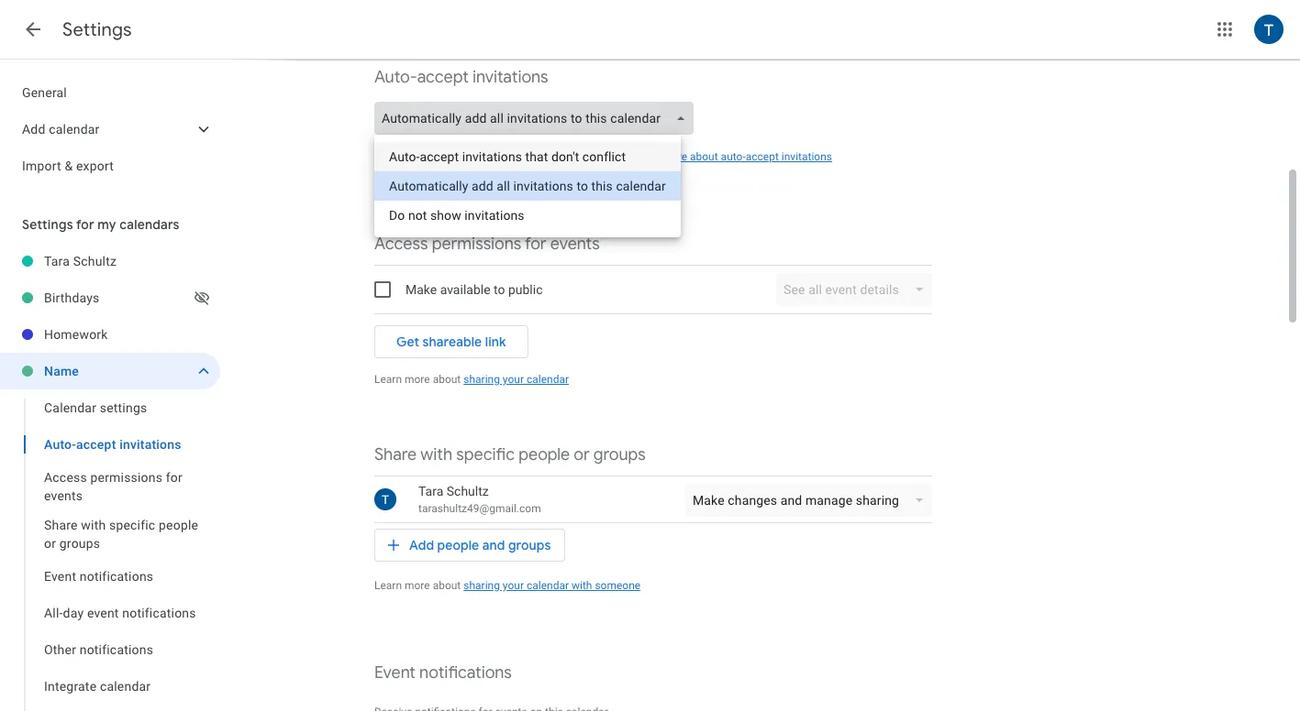 Task type: vqa. For each thing, say whether or not it's contained in the screenshot.
top sharing
yes



Task type: describe. For each thing, give the bounding box(es) containing it.
sharing for sharing your calendar
[[464, 373, 500, 386]]

your for sharing your calendar
[[503, 373, 524, 386]]

tara for tara schultz
[[44, 254, 70, 269]]

share inside share with specific people or groups
[[44, 518, 78, 533]]

tara schultz
[[44, 254, 117, 269]]

auto-accept invitations list box
[[374, 135, 681, 238]]

resources
[[443, 150, 491, 163]]

public
[[508, 283, 543, 297]]

name link
[[44, 353, 187, 390]]

add calendar
[[22, 122, 100, 137]]

and
[[482, 538, 505, 554]]

for inside tree
[[166, 471, 183, 485]]

accept inside group
[[76, 438, 116, 452]]

birthdays link
[[44, 280, 191, 317]]

other notifications
[[44, 643, 153, 658]]

make available to public
[[406, 283, 543, 297]]

sharing for sharing your calendar with someone
[[464, 580, 500, 593]]

1 auto- from the left
[[515, 150, 539, 163]]

people inside button
[[437, 538, 479, 554]]

tara schultz tarashultz49@gmail.com
[[418, 484, 541, 516]]

available
[[440, 283, 490, 297]]

automatically add all invitations to this calendar option
[[374, 172, 681, 201]]

share with specific people or groups inside group
[[44, 518, 198, 551]]

1 horizontal spatial with
[[420, 445, 452, 466]]

make
[[406, 283, 437, 297]]

1 horizontal spatial permissions
[[432, 234, 521, 255]]

calendar settings
[[44, 401, 147, 416]]

get shareable link button
[[374, 320, 528, 364]]

0 vertical spatial more
[[662, 150, 687, 163]]

homework tree item
[[0, 317, 220, 353]]

calendar inside group
[[100, 680, 151, 695]]

birthdays
[[44, 291, 100, 306]]

about for sharing your calendar with someone
[[433, 580, 461, 593]]

2 horizontal spatial invitations
[[781, 150, 832, 163]]

learn for learn more about sharing your calendar
[[374, 373, 402, 386]]

2 horizontal spatial groups
[[593, 445, 646, 466]]

events inside settings for my calendars tree
[[44, 489, 83, 504]]

settings heading
[[62, 18, 132, 41]]

add for add people and groups
[[409, 538, 434, 554]]

more for learn more about sharing your calendar
[[405, 373, 430, 386]]

do not show invitations option
[[374, 201, 681, 230]]

0 vertical spatial access permissions for events
[[374, 234, 600, 255]]

schultz for tara schultz
[[73, 254, 117, 269]]

all-day event notifications
[[44, 606, 196, 621]]

learn more about sharing your calendar
[[374, 373, 569, 386]]

add people and groups
[[409, 538, 551, 554]]

to
[[494, 283, 505, 297]]

day
[[63, 606, 84, 621]]

2 horizontal spatial with
[[572, 580, 592, 593]]

learn more about auto-accept invitations link
[[632, 150, 832, 163]]

more for learn more about sharing your calendar with someone
[[405, 580, 430, 593]]

can
[[494, 150, 512, 163]]

invitations.
[[575, 150, 629, 163]]

get shareable link
[[396, 334, 506, 350]]

your for sharing your calendar with someone
[[503, 580, 524, 593]]

my
[[97, 217, 116, 233]]

settings for settings for my calendars
[[22, 217, 73, 233]]



Task type: locate. For each thing, give the bounding box(es) containing it.
other
[[44, 643, 76, 658]]

settings for settings
[[62, 18, 132, 41]]

tree
[[0, 74, 220, 184]]

auto-accept invitations
[[374, 67, 548, 88], [44, 438, 181, 452]]

share with specific people or groups up tara schultz tarashultz49@gmail.com
[[374, 445, 646, 466]]

schultz
[[73, 254, 117, 269], [447, 484, 489, 499]]

about for sharing your calendar
[[433, 373, 461, 386]]

access permissions for events up to
[[374, 234, 600, 255]]

access down the calendar
[[44, 471, 87, 485]]

learn right invitations.
[[632, 150, 659, 163]]

1 horizontal spatial share
[[374, 445, 417, 466]]

with
[[420, 445, 452, 466], [81, 518, 106, 533], [572, 580, 592, 593]]

&
[[65, 159, 73, 173]]

0 vertical spatial share with specific people or groups
[[374, 445, 646, 466]]

notifications
[[80, 570, 153, 584], [122, 606, 196, 621], [80, 643, 153, 658], [419, 663, 512, 684]]

0 horizontal spatial access permissions for events
[[44, 471, 183, 504]]

2 sharing from the top
[[464, 580, 500, 593]]

permissions inside settings for my calendars tree
[[90, 471, 163, 485]]

with up event
[[81, 518, 106, 533]]

schultz inside tara schultz tarashultz49@gmail.com
[[447, 484, 489, 499]]

0 vertical spatial learn
[[632, 150, 659, 163]]

events down "do not show invitations" option
[[550, 234, 600, 255]]

tara inside tara schultz tarashultz49@gmail.com
[[418, 484, 443, 499]]

2 auto- from the left
[[721, 150, 746, 163]]

share
[[374, 445, 417, 466], [44, 518, 78, 533]]

1 horizontal spatial specific
[[456, 445, 515, 466]]

with left someone
[[572, 580, 592, 593]]

link
[[485, 334, 506, 350]]

auto- down the calendar
[[44, 438, 76, 452]]

learn
[[632, 150, 659, 163], [374, 373, 402, 386], [374, 580, 402, 593]]

0 vertical spatial events
[[550, 234, 600, 255]]

0 vertical spatial specific
[[456, 445, 515, 466]]

specific up all-day event notifications
[[109, 518, 155, 533]]

add
[[22, 122, 45, 137], [409, 538, 434, 554]]

1 horizontal spatial auto-accept invitations
[[374, 67, 548, 88]]

2 vertical spatial learn
[[374, 580, 402, 593]]

integrate calendar
[[44, 680, 151, 695]]

tara inside tree item
[[44, 254, 70, 269]]

1 vertical spatial auto-
[[44, 438, 76, 452]]

event inside settings for my calendars tree
[[44, 570, 76, 584]]

settings
[[100, 401, 147, 416]]

group
[[0, 390, 220, 712]]

1 vertical spatial more
[[405, 373, 430, 386]]

0 horizontal spatial groups
[[59, 537, 100, 551]]

calendars for resources can auto-accept invitations. learn more about auto-accept invitations
[[374, 150, 832, 163]]

add inside add people and groups button
[[409, 538, 434, 554]]

1 vertical spatial specific
[[109, 518, 155, 533]]

1 vertical spatial settings
[[22, 217, 73, 233]]

your
[[503, 373, 524, 386], [503, 580, 524, 593]]

shareable
[[423, 334, 482, 350]]

0 horizontal spatial people
[[159, 518, 198, 533]]

more
[[662, 150, 687, 163], [405, 373, 430, 386], [405, 580, 430, 593]]

access inside group
[[44, 471, 87, 485]]

0 vertical spatial schultz
[[73, 254, 117, 269]]

1 your from the top
[[503, 373, 524, 386]]

access up the make
[[374, 234, 428, 255]]

import
[[22, 159, 61, 173]]

1 vertical spatial learn
[[374, 373, 402, 386]]

general
[[22, 85, 67, 100]]

events down the calendar
[[44, 489, 83, 504]]

calendars
[[119, 217, 180, 233]]

access permissions for events
[[374, 234, 600, 255], [44, 471, 183, 504]]

your down link
[[503, 373, 524, 386]]

sharing
[[464, 373, 500, 386], [464, 580, 500, 593]]

settings for my calendars tree
[[0, 243, 220, 712]]

0 vertical spatial share
[[374, 445, 417, 466]]

schultz for tara schultz tarashultz49@gmail.com
[[447, 484, 489, 499]]

0 vertical spatial event notifications
[[44, 570, 153, 584]]

auto-accept invitations inside group
[[44, 438, 181, 452]]

about
[[690, 150, 718, 163], [433, 373, 461, 386], [433, 580, 461, 593]]

auto- up calendars
[[374, 67, 417, 88]]

1 vertical spatial events
[[44, 489, 83, 504]]

learn down get
[[374, 373, 402, 386]]

1 vertical spatial your
[[503, 580, 524, 593]]

2 your from the top
[[503, 580, 524, 593]]

tree containing general
[[0, 74, 220, 184]]

1 horizontal spatial or
[[574, 445, 590, 466]]

add up import
[[22, 122, 45, 137]]

more down get
[[405, 373, 430, 386]]

name tree item
[[0, 353, 220, 390]]

event
[[44, 570, 76, 584], [374, 663, 416, 684]]

permissions down settings
[[90, 471, 163, 485]]

0 vertical spatial tara
[[44, 254, 70, 269]]

access permissions for events down settings
[[44, 471, 183, 504]]

permissions up make available to public
[[432, 234, 521, 255]]

group containing calendar settings
[[0, 390, 220, 712]]

all-
[[44, 606, 63, 621]]

people inside share with specific people or groups
[[159, 518, 198, 533]]

permissions
[[432, 234, 521, 255], [90, 471, 163, 485]]

invitations inside group
[[119, 438, 181, 452]]

with inside share with specific people or groups
[[81, 518, 106, 533]]

event notifications
[[44, 570, 153, 584], [374, 663, 512, 684]]

integrate
[[44, 680, 97, 695]]

0 horizontal spatial add
[[22, 122, 45, 137]]

1 horizontal spatial groups
[[508, 538, 551, 554]]

sharing down add people and groups
[[464, 580, 500, 593]]

2 vertical spatial people
[[437, 538, 479, 554]]

access
[[374, 234, 428, 255], [44, 471, 87, 485]]

0 horizontal spatial invitations
[[119, 438, 181, 452]]

with up tara schultz tarashultz49@gmail.com
[[420, 445, 452, 466]]

0 horizontal spatial or
[[44, 537, 56, 551]]

tarashultz49@gmail.com
[[418, 503, 541, 516]]

1 vertical spatial auto-accept invitations
[[44, 438, 181, 452]]

someone
[[595, 580, 641, 593]]

1 vertical spatial event notifications
[[374, 663, 512, 684]]

schultz up tarashultz49@gmail.com
[[447, 484, 489, 499]]

1 vertical spatial add
[[409, 538, 434, 554]]

1 vertical spatial invitations
[[781, 150, 832, 163]]

events
[[550, 234, 600, 255], [44, 489, 83, 504]]

tara up tarashultz49@gmail.com
[[418, 484, 443, 499]]

sharing your calendar link
[[464, 373, 569, 386]]

specific
[[456, 445, 515, 466], [109, 518, 155, 533]]

0 vertical spatial invitations
[[472, 67, 548, 88]]

auto-accept invitations down settings
[[44, 438, 181, 452]]

sharing your calendar with someone link
[[464, 580, 641, 593]]

1 vertical spatial or
[[44, 537, 56, 551]]

2 horizontal spatial people
[[518, 445, 570, 466]]

groups inside button
[[508, 538, 551, 554]]

1 sharing from the top
[[464, 373, 500, 386]]

1 horizontal spatial events
[[550, 234, 600, 255]]

homework link
[[44, 317, 220, 353]]

1 horizontal spatial share with specific people or groups
[[374, 445, 646, 466]]

schultz down the settings for my calendars
[[73, 254, 117, 269]]

0 vertical spatial event
[[44, 570, 76, 584]]

0 vertical spatial settings
[[62, 18, 132, 41]]

0 vertical spatial your
[[503, 373, 524, 386]]

1 horizontal spatial event notifications
[[374, 663, 512, 684]]

tara
[[44, 254, 70, 269], [418, 484, 443, 499]]

learn more about sharing your calendar with someone
[[374, 580, 641, 593]]

export
[[76, 159, 114, 173]]

0 vertical spatial people
[[518, 445, 570, 466]]

more down add people and groups button
[[405, 580, 430, 593]]

1 horizontal spatial invitations
[[472, 67, 548, 88]]

or
[[574, 445, 590, 466], [44, 537, 56, 551]]

access permissions for events inside group
[[44, 471, 183, 504]]

0 vertical spatial sharing
[[464, 373, 500, 386]]

1 vertical spatial with
[[81, 518, 106, 533]]

event notifications inside settings for my calendars tree
[[44, 570, 153, 584]]

or inside settings for my calendars tree
[[44, 537, 56, 551]]

1 vertical spatial permissions
[[90, 471, 163, 485]]

import & export
[[22, 159, 114, 173]]

add down tarashultz49@gmail.com
[[409, 538, 434, 554]]

1 horizontal spatial schultz
[[447, 484, 489, 499]]

0 vertical spatial with
[[420, 445, 452, 466]]

2 vertical spatial with
[[572, 580, 592, 593]]

calendar
[[49, 122, 100, 137], [527, 373, 569, 386], [527, 580, 569, 593], [100, 680, 151, 695]]

0 horizontal spatial events
[[44, 489, 83, 504]]

1 vertical spatial sharing
[[464, 580, 500, 593]]

0 horizontal spatial tara
[[44, 254, 70, 269]]

share with specific people or groups up all-day event notifications
[[44, 518, 198, 551]]

birthdays tree item
[[0, 280, 220, 317]]

learn down add people and groups button
[[374, 580, 402, 593]]

tara for tara schultz tarashultz49@gmail.com
[[418, 484, 443, 499]]

auto-accept invitations that don't conflict option
[[374, 142, 681, 172]]

1 vertical spatial share with specific people or groups
[[44, 518, 198, 551]]

get
[[396, 334, 419, 350]]

calendar
[[44, 401, 96, 416]]

0 vertical spatial access
[[374, 234, 428, 255]]

settings
[[62, 18, 132, 41], [22, 217, 73, 233]]

0 horizontal spatial auto-accept invitations
[[44, 438, 181, 452]]

2 vertical spatial more
[[405, 580, 430, 593]]

0 horizontal spatial with
[[81, 518, 106, 533]]

auto-accept invitations up resources
[[374, 67, 548, 88]]

add inside tree
[[22, 122, 45, 137]]

auto-
[[374, 67, 417, 88], [44, 438, 76, 452]]

1 horizontal spatial auto-
[[721, 150, 746, 163]]

2 vertical spatial invitations
[[119, 438, 181, 452]]

schultz inside tree item
[[73, 254, 117, 269]]

1 vertical spatial event
[[374, 663, 416, 684]]

1 horizontal spatial people
[[437, 538, 479, 554]]

0 vertical spatial auto-accept invitations
[[374, 67, 548, 88]]

homework
[[44, 328, 108, 342]]

groups
[[593, 445, 646, 466], [59, 537, 100, 551], [508, 538, 551, 554]]

0 horizontal spatial auto-
[[44, 438, 76, 452]]

0 horizontal spatial access
[[44, 471, 87, 485]]

1 vertical spatial access
[[44, 471, 87, 485]]

accept
[[417, 67, 469, 88], [539, 150, 573, 163], [746, 150, 779, 163], [76, 438, 116, 452]]

tara schultz tree item
[[0, 243, 220, 280]]

auto-
[[515, 150, 539, 163], [721, 150, 746, 163]]

0 vertical spatial add
[[22, 122, 45, 137]]

0 horizontal spatial auto-
[[515, 150, 539, 163]]

1 horizontal spatial access permissions for events
[[374, 234, 600, 255]]

go back image
[[22, 18, 44, 40]]

1 vertical spatial share
[[44, 518, 78, 533]]

0 vertical spatial auto-
[[374, 67, 417, 88]]

share with specific people or groups
[[374, 445, 646, 466], [44, 518, 198, 551]]

settings up the tara schultz
[[22, 217, 73, 233]]

None field
[[374, 102, 701, 135]]

specific up tara schultz tarashultz49@gmail.com
[[456, 445, 515, 466]]

specific inside settings for my calendars tree
[[109, 518, 155, 533]]

0 horizontal spatial specific
[[109, 518, 155, 533]]

1 horizontal spatial add
[[409, 538, 434, 554]]

1 vertical spatial schultz
[[447, 484, 489, 499]]

tree item
[[0, 706, 220, 712]]

0 horizontal spatial event
[[44, 570, 76, 584]]

auto- inside group
[[44, 438, 76, 452]]

1 horizontal spatial event
[[374, 663, 416, 684]]

tara up birthdays
[[44, 254, 70, 269]]

0 horizontal spatial share
[[44, 518, 78, 533]]

1 horizontal spatial auto-
[[374, 67, 417, 88]]

add people and groups button
[[374, 524, 566, 568]]

for
[[426, 150, 440, 163], [76, 217, 94, 233], [525, 234, 546, 255], [166, 471, 183, 485]]

invitations
[[472, 67, 548, 88], [781, 150, 832, 163], [119, 438, 181, 452]]

1 vertical spatial access permissions for events
[[44, 471, 183, 504]]

calendars
[[374, 150, 424, 163]]

event
[[87, 606, 119, 621]]

more right invitations.
[[662, 150, 687, 163]]

0 horizontal spatial share with specific people or groups
[[44, 518, 198, 551]]

0 vertical spatial about
[[690, 150, 718, 163]]

1 vertical spatial about
[[433, 373, 461, 386]]

sharing down link
[[464, 373, 500, 386]]

0 horizontal spatial schultz
[[73, 254, 117, 269]]

your down "and"
[[503, 580, 524, 593]]

groups inside settings for my calendars tree
[[59, 537, 100, 551]]

settings right go back image
[[62, 18, 132, 41]]

2 vertical spatial about
[[433, 580, 461, 593]]

1 vertical spatial people
[[159, 518, 198, 533]]

0 vertical spatial or
[[574, 445, 590, 466]]

settings for my calendars
[[22, 217, 180, 233]]

add for add calendar
[[22, 122, 45, 137]]

learn for learn more about sharing your calendar with someone
[[374, 580, 402, 593]]

name
[[44, 364, 79, 379]]

1 horizontal spatial access
[[374, 234, 428, 255]]

0 horizontal spatial permissions
[[90, 471, 163, 485]]

1 vertical spatial tara
[[418, 484, 443, 499]]

people
[[518, 445, 570, 466], [159, 518, 198, 533], [437, 538, 479, 554]]

0 vertical spatial permissions
[[432, 234, 521, 255]]

0 horizontal spatial event notifications
[[44, 570, 153, 584]]

1 horizontal spatial tara
[[418, 484, 443, 499]]



